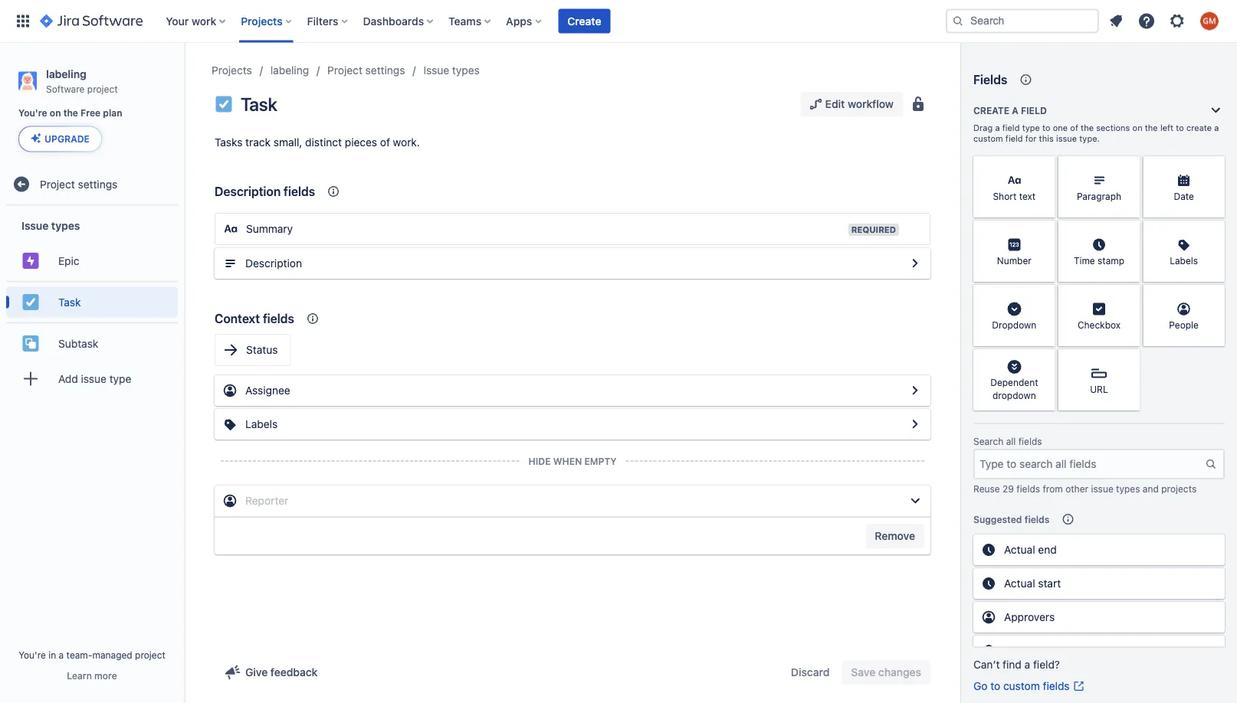 Task type: describe. For each thing, give the bounding box(es) containing it.
atlas project key
[[1004, 645, 1086, 658]]

types for issue types link
[[452, 64, 480, 77]]

to inside 'link'
[[991, 680, 1001, 693]]

1 horizontal spatial project
[[135, 650, 165, 661]]

labels inside button
[[245, 418, 278, 431]]

actual end button
[[974, 535, 1225, 566]]

this link will be opened in a new tab image
[[1073, 681, 1085, 693]]

1 horizontal spatial settings
[[365, 64, 405, 77]]

tasks track small, distinct pieces of work.
[[215, 136, 420, 149]]

end
[[1038, 544, 1057, 557]]

give
[[245, 667, 268, 679]]

labeling for labeling software project
[[46, 67, 86, 80]]

dropdown
[[993, 391, 1036, 401]]

learn more
[[67, 671, 117, 682]]

custom inside 'link'
[[1003, 680, 1040, 693]]

go to custom fields link
[[974, 679, 1085, 695]]

assignee button
[[215, 376, 931, 406]]

actual end
[[1004, 544, 1057, 557]]

custom inside 'drag a field type to one of the sections on the left to create a custom field for this issue type.'
[[974, 134, 1003, 144]]

description button
[[215, 248, 931, 279]]

0 horizontal spatial the
[[63, 108, 78, 119]]

task group
[[6, 281, 178, 322]]

projects link
[[212, 61, 252, 80]]

required
[[852, 225, 896, 235]]

create for create
[[568, 15, 601, 27]]

search
[[974, 437, 1004, 447]]

more information about the fields image
[[1017, 71, 1035, 89]]

you're in a team-managed project
[[18, 650, 165, 661]]

edit workflow
[[825, 98, 894, 110]]

checkbox
[[1078, 320, 1121, 330]]

issue types link
[[424, 61, 480, 80]]

project inside button
[[1032, 645, 1066, 658]]

issue type icon image
[[215, 95, 233, 113]]

hide when empty
[[529, 456, 617, 467]]

group containing issue types
[[6, 206, 178, 404]]

you're on the free plan
[[18, 108, 122, 119]]

0 vertical spatial issue types
[[424, 64, 480, 77]]

empty
[[585, 456, 617, 467]]

2 horizontal spatial the
[[1145, 123, 1158, 133]]

remove button
[[866, 524, 925, 549]]

edit workflow button
[[801, 92, 903, 117]]

go to custom fields
[[974, 680, 1070, 693]]

your
[[166, 15, 189, 27]]

add issue type image
[[21, 370, 40, 388]]

more information image for labels
[[1205, 222, 1224, 241]]

more information about the context fields image
[[304, 310, 322, 328]]

type inside button
[[109, 373, 131, 385]]

all
[[1006, 437, 1016, 447]]

2 vertical spatial field
[[1006, 134, 1023, 144]]

for
[[1026, 134, 1037, 144]]

learn more button
[[67, 670, 117, 682]]

sections
[[1096, 123, 1130, 133]]

atlas
[[1004, 645, 1029, 658]]

labels button
[[215, 409, 931, 440]]

dependent dropdown
[[991, 377, 1038, 401]]

2 horizontal spatial to
[[1176, 123, 1184, 133]]

in
[[49, 650, 56, 661]]

plan
[[103, 108, 122, 119]]

feedback
[[271, 667, 318, 679]]

key
[[1069, 645, 1086, 658]]

assignee
[[245, 384, 290, 397]]

notifications image
[[1107, 12, 1125, 30]]

more information image for dropdown
[[1035, 287, 1054, 305]]

more information image for number
[[1035, 222, 1054, 241]]

field?
[[1033, 659, 1060, 672]]

dashboards button
[[358, 9, 439, 33]]

short
[[993, 191, 1017, 202]]

discard button
[[782, 661, 839, 685]]

one
[[1053, 123, 1068, 133]]

1 horizontal spatial project settings link
[[327, 61, 405, 80]]

description fields
[[215, 184, 315, 199]]

left
[[1161, 123, 1174, 133]]

create a field
[[974, 105, 1047, 116]]

fields left more information about the suggested fields icon
[[1025, 514, 1050, 525]]

primary element
[[9, 0, 946, 43]]

type inside 'drag a field type to one of the sections on the left to create a custom field for this issue type.'
[[1022, 123, 1040, 133]]

upgrade button
[[19, 127, 101, 151]]

1 horizontal spatial to
[[1043, 123, 1051, 133]]

track
[[245, 136, 271, 149]]

projects for projects dropdown button at the top of the page
[[241, 15, 283, 27]]

labeling for labeling
[[270, 64, 309, 77]]

go
[[974, 680, 988, 693]]

project inside labeling software project
[[87, 83, 118, 94]]

1 vertical spatial issue types
[[21, 219, 80, 232]]

give feedback button
[[215, 661, 327, 685]]

your work
[[166, 15, 216, 27]]

field for create
[[1021, 105, 1047, 116]]

task inside group
[[58, 296, 81, 309]]

filters button
[[303, 9, 354, 33]]

close field configuration image
[[906, 492, 925, 511]]

issue inside 'drag a field type to one of the sections on the left to create a custom field for this issue type.'
[[1056, 134, 1077, 144]]

suggested fields
[[974, 514, 1050, 525]]

add issue type
[[58, 373, 131, 385]]

1 horizontal spatial the
[[1081, 123, 1094, 133]]

more information image for date
[[1205, 158, 1224, 176]]

you're for you're on the free plan
[[18, 108, 47, 119]]

stamp
[[1098, 255, 1125, 266]]

more information image for paragraph
[[1120, 158, 1139, 176]]

discard
[[791, 667, 830, 679]]

small,
[[274, 136, 302, 149]]

paragraph
[[1077, 191, 1122, 202]]

a down more information about the fields image
[[1012, 105, 1019, 116]]

create button
[[558, 9, 611, 33]]

tasks
[[215, 136, 243, 149]]

work.
[[393, 136, 420, 149]]

text
[[1019, 191, 1036, 202]]

on inside 'drag a field type to one of the sections on the left to create a custom field for this issue type.'
[[1133, 123, 1143, 133]]

work
[[192, 15, 216, 27]]

time stamp
[[1074, 255, 1125, 266]]

url
[[1090, 384, 1108, 395]]

fields right 'all'
[[1019, 437, 1042, 447]]

date
[[1174, 191, 1194, 202]]

reuse 29 fields from other issue types and projects
[[974, 484, 1197, 494]]

0 vertical spatial task
[[241, 94, 277, 115]]

search all fields
[[974, 437, 1042, 447]]

banner containing your work
[[0, 0, 1237, 43]]

create for create a field
[[974, 105, 1010, 116]]

more
[[94, 671, 117, 682]]

open field configuration image for assignee
[[906, 416, 925, 434]]

appswitcher icon image
[[14, 12, 32, 30]]

filters
[[307, 15, 339, 27]]

projects button
[[236, 9, 298, 33]]

workflow
[[848, 98, 894, 110]]

subtask
[[58, 337, 98, 350]]

0 horizontal spatial issue
[[21, 219, 49, 232]]

dropdown
[[992, 320, 1037, 330]]



Task type: locate. For each thing, give the bounding box(es) containing it.
more information image down this
[[1035, 158, 1054, 176]]

0 horizontal spatial project
[[40, 178, 75, 190]]

project settings down dashboards
[[327, 64, 405, 77]]

apps button
[[502, 9, 548, 33]]

types up epic
[[51, 219, 80, 232]]

this
[[1039, 134, 1054, 144]]

1 vertical spatial create
[[974, 105, 1010, 116]]

create up drag
[[974, 105, 1010, 116]]

2 you're from the top
[[18, 650, 46, 661]]

1 vertical spatial of
[[380, 136, 390, 149]]

fields inside 'link'
[[1043, 680, 1070, 693]]

more information image
[[1035, 222, 1054, 241], [1205, 222, 1224, 241], [1120, 287, 1139, 305], [1205, 287, 1224, 305]]

0 vertical spatial custom
[[974, 134, 1003, 144]]

type.
[[1080, 134, 1100, 144]]

1 horizontal spatial labeling
[[270, 64, 309, 77]]

1 vertical spatial type
[[109, 373, 131, 385]]

you're left in
[[18, 650, 46, 661]]

1 horizontal spatial types
[[452, 64, 480, 77]]

issue down one
[[1056, 134, 1077, 144]]

subtask link
[[6, 328, 178, 359]]

when
[[553, 456, 582, 467]]

labeling link
[[270, 61, 309, 80]]

group
[[6, 206, 178, 404]]

issue up epic "link"
[[21, 219, 49, 232]]

types left the and
[[1116, 484, 1140, 494]]

more information image for checkbox
[[1120, 287, 1139, 305]]

settings down dashboards
[[365, 64, 405, 77]]

0 horizontal spatial type
[[109, 373, 131, 385]]

on up upgrade button
[[50, 108, 61, 119]]

0 vertical spatial you're
[[18, 108, 47, 119]]

0 vertical spatial projects
[[241, 15, 283, 27]]

of right one
[[1070, 123, 1079, 133]]

distinct
[[305, 136, 342, 149]]

2 horizontal spatial project
[[1032, 645, 1066, 658]]

fields right the 29
[[1017, 484, 1040, 494]]

project down filters popup button
[[327, 64, 363, 77]]

1 vertical spatial issue
[[21, 219, 49, 232]]

0 horizontal spatial project settings
[[40, 178, 118, 190]]

apps
[[506, 15, 532, 27]]

on
[[50, 108, 61, 119], [1133, 123, 1143, 133]]

types
[[452, 64, 480, 77], [51, 219, 80, 232], [1116, 484, 1140, 494]]

teams
[[449, 15, 482, 27]]

1 horizontal spatial issue
[[1056, 134, 1077, 144]]

issue types up epic
[[21, 219, 80, 232]]

you're up upgrade button
[[18, 108, 47, 119]]

29
[[1003, 484, 1014, 494]]

reuse
[[974, 484, 1000, 494]]

labeling software project
[[46, 67, 118, 94]]

description up summary
[[215, 184, 281, 199]]

1 horizontal spatial project settings
[[327, 64, 405, 77]]

3 open field configuration image from the top
[[906, 416, 925, 434]]

1 vertical spatial description
[[245, 257, 302, 270]]

1 horizontal spatial create
[[974, 105, 1010, 116]]

issue inside add issue type button
[[81, 373, 107, 385]]

0 horizontal spatial of
[[380, 136, 390, 149]]

more information image up dropdown
[[1035, 287, 1054, 305]]

more information image up paragraph
[[1120, 158, 1139, 176]]

0 vertical spatial type
[[1022, 123, 1040, 133]]

1 vertical spatial types
[[51, 219, 80, 232]]

project settings link down dashboards
[[327, 61, 405, 80]]

Type to search all fields text field
[[975, 451, 1205, 478]]

more information image up the stamp
[[1120, 222, 1139, 241]]

a right drag
[[995, 123, 1000, 133]]

1 vertical spatial issue
[[81, 373, 107, 385]]

1 vertical spatial task
[[58, 296, 81, 309]]

2 horizontal spatial types
[[1116, 484, 1140, 494]]

task
[[241, 94, 277, 115], [58, 296, 81, 309]]

sidebar navigation image
[[167, 61, 201, 92]]

0 horizontal spatial types
[[51, 219, 80, 232]]

more information about the context fields image
[[324, 182, 343, 201]]

custom down can't find a field? at the right bottom of the page
[[1003, 680, 1040, 693]]

a
[[1012, 105, 1019, 116], [995, 123, 1000, 133], [1215, 123, 1219, 133], [59, 650, 64, 661], [1025, 659, 1031, 672]]

actual for actual end
[[1004, 544, 1035, 557]]

labels down date
[[1170, 255, 1198, 266]]

description for description
[[245, 257, 302, 270]]

short text
[[993, 191, 1036, 202]]

labels down assignee
[[245, 418, 278, 431]]

0 horizontal spatial on
[[50, 108, 61, 119]]

issue right 'other'
[[1091, 484, 1114, 494]]

pieces
[[345, 136, 377, 149]]

1 open field configuration image from the top
[[906, 255, 925, 273]]

number
[[997, 255, 1032, 266]]

more information image up 'dependent'
[[1035, 351, 1054, 370]]

project settings link down upgrade
[[6, 169, 178, 200]]

actual start
[[1004, 578, 1061, 590]]

more information image for time stamp
[[1120, 222, 1139, 241]]

fields left this link will be opened in a new tab image
[[1043, 680, 1070, 693]]

project up plan
[[87, 83, 118, 94]]

1 horizontal spatial task
[[241, 94, 277, 115]]

projects inside dropdown button
[[241, 15, 283, 27]]

create right "apps" dropdown button
[[568, 15, 601, 27]]

types down teams
[[452, 64, 480, 77]]

people
[[1169, 320, 1199, 330]]

the left free
[[63, 108, 78, 119]]

actual left end
[[1004, 544, 1035, 557]]

and
[[1143, 484, 1159, 494]]

a right find
[[1025, 659, 1031, 672]]

labeling down projects dropdown button at the top of the page
[[270, 64, 309, 77]]

1 vertical spatial project settings
[[40, 178, 118, 190]]

a right create
[[1215, 123, 1219, 133]]

can't
[[974, 659, 1000, 672]]

open field configuration image inside labels button
[[906, 416, 925, 434]]

from
[[1043, 484, 1063, 494]]

to right the go on the bottom right
[[991, 680, 1001, 693]]

on right sections
[[1133, 123, 1143, 133]]

status
[[246, 344, 278, 356]]

1 horizontal spatial issue types
[[424, 64, 480, 77]]

dependent
[[991, 377, 1038, 388]]

type
[[1022, 123, 1040, 133], [109, 373, 131, 385]]

1 horizontal spatial project
[[327, 64, 363, 77]]

field down create a field
[[1002, 123, 1020, 133]]

2 horizontal spatial issue
[[1091, 484, 1114, 494]]

projects up the labeling link
[[241, 15, 283, 27]]

start
[[1038, 578, 1061, 590]]

upgrade
[[44, 134, 90, 144]]

more information image down create
[[1205, 158, 1224, 176]]

0 vertical spatial issue
[[1056, 134, 1077, 144]]

1 vertical spatial on
[[1133, 123, 1143, 133]]

epic link
[[6, 246, 178, 276]]

free
[[81, 108, 101, 119]]

a right in
[[59, 650, 64, 661]]

1 horizontal spatial of
[[1070, 123, 1079, 133]]

1 horizontal spatial type
[[1022, 123, 1040, 133]]

0 vertical spatial actual
[[1004, 544, 1035, 557]]

add issue type button
[[6, 364, 178, 394]]

project settings down upgrade
[[40, 178, 118, 190]]

create
[[568, 15, 601, 27], [974, 105, 1010, 116]]

epic
[[58, 254, 79, 267]]

field
[[1021, 105, 1047, 116], [1002, 123, 1020, 133], [1006, 134, 1023, 144]]

settings down upgrade
[[78, 178, 118, 190]]

1 horizontal spatial labels
[[1170, 255, 1198, 266]]

0 horizontal spatial project settings link
[[6, 169, 178, 200]]

actual start button
[[974, 569, 1225, 599]]

project right managed
[[135, 650, 165, 661]]

type down subtask link
[[109, 373, 131, 385]]

more information image for people
[[1205, 287, 1224, 305]]

0 vertical spatial field
[[1021, 105, 1047, 116]]

can't find a field?
[[974, 659, 1060, 672]]

open field configuration image for summary
[[906, 255, 925, 273]]

description inside description button
[[245, 257, 302, 270]]

0 horizontal spatial project
[[87, 83, 118, 94]]

type up for
[[1022, 123, 1040, 133]]

more information image for dependent dropdown
[[1035, 351, 1054, 370]]

custom down drag
[[974, 134, 1003, 144]]

Search field
[[946, 9, 1099, 33]]

help image
[[1138, 12, 1156, 30]]

labels
[[1170, 255, 1198, 266], [245, 418, 278, 431]]

search image
[[952, 15, 964, 27]]

2 vertical spatial issue
[[1091, 484, 1114, 494]]

more information image
[[1035, 158, 1054, 176], [1120, 158, 1139, 176], [1205, 158, 1224, 176], [1120, 222, 1139, 241], [1035, 287, 1054, 305], [1035, 351, 1054, 370]]

actual left start
[[1004, 578, 1035, 590]]

1 vertical spatial custom
[[1003, 680, 1040, 693]]

1 vertical spatial field
[[1002, 123, 1020, 133]]

hide
[[529, 456, 551, 467]]

open field configuration image inside assignee button
[[906, 382, 925, 400]]

jira software image
[[40, 12, 143, 30], [40, 12, 143, 30]]

to up this
[[1043, 123, 1051, 133]]

1 vertical spatial settings
[[78, 178, 118, 190]]

open field configuration image inside description button
[[906, 255, 925, 273]]

create
[[1187, 123, 1212, 133]]

0 horizontal spatial to
[[991, 680, 1001, 693]]

summary
[[246, 223, 293, 235]]

your work button
[[161, 9, 232, 33]]

2 open field configuration image from the top
[[906, 382, 925, 400]]

approvers
[[1004, 611, 1055, 624]]

find
[[1003, 659, 1022, 672]]

0 vertical spatial of
[[1070, 123, 1079, 133]]

types for group containing issue types
[[51, 219, 80, 232]]

dashboards
[[363, 15, 424, 27]]

the
[[63, 108, 78, 119], [1081, 123, 1094, 133], [1145, 123, 1158, 133]]

2 actual from the top
[[1004, 578, 1035, 590]]

0 vertical spatial project
[[327, 64, 363, 77]]

the left left
[[1145, 123, 1158, 133]]

the up type.
[[1081, 123, 1094, 133]]

projects up issue type icon
[[212, 64, 252, 77]]

no restrictions image
[[909, 95, 928, 113]]

your profile and settings image
[[1201, 12, 1219, 30]]

of left 'work.'
[[380, 136, 390, 149]]

0 horizontal spatial issue
[[81, 373, 107, 385]]

2 vertical spatial open field configuration image
[[906, 416, 925, 434]]

1 vertical spatial you're
[[18, 650, 46, 661]]

settings
[[365, 64, 405, 77], [78, 178, 118, 190]]

fields left more information about the context fields icon
[[263, 312, 294, 326]]

1 vertical spatial project
[[40, 178, 75, 190]]

2 vertical spatial types
[[1116, 484, 1140, 494]]

software
[[46, 83, 85, 94]]

open field configuration image
[[906, 255, 925, 273], [906, 382, 925, 400], [906, 416, 925, 434]]

team-
[[66, 650, 92, 661]]

issue types down teams
[[424, 64, 480, 77]]

1 actual from the top
[[1004, 544, 1035, 557]]

time
[[1074, 255, 1095, 266]]

0 vertical spatial project settings link
[[327, 61, 405, 80]]

atlas project key button
[[974, 636, 1225, 667]]

actual
[[1004, 544, 1035, 557], [1004, 578, 1035, 590]]

1 you're from the top
[[18, 108, 47, 119]]

settings image
[[1168, 12, 1187, 30]]

issue
[[1056, 134, 1077, 144], [81, 373, 107, 385], [1091, 484, 1114, 494]]

drag a field type to one of the sections on the left to create a custom field for this issue type.
[[974, 123, 1219, 144]]

give feedback
[[245, 667, 318, 679]]

0 vertical spatial description
[[215, 184, 281, 199]]

task down epic
[[58, 296, 81, 309]]

1 horizontal spatial issue
[[424, 64, 449, 77]]

project down upgrade button
[[40, 178, 75, 190]]

project up 'field?'
[[1032, 645, 1066, 658]]

projects
[[241, 15, 283, 27], [212, 64, 252, 77]]

field up for
[[1021, 105, 1047, 116]]

create inside button
[[568, 15, 601, 27]]

add
[[58, 373, 78, 385]]

0 vertical spatial types
[[452, 64, 480, 77]]

projects
[[1162, 484, 1197, 494]]

description
[[215, 184, 281, 199], [245, 257, 302, 270]]

issue right add
[[81, 373, 107, 385]]

fields left more information about the context fields image
[[284, 184, 315, 199]]

0 vertical spatial issue
[[424, 64, 449, 77]]

0 vertical spatial project settings
[[327, 64, 405, 77]]

task right issue type icon
[[241, 94, 277, 115]]

1 vertical spatial project settings link
[[6, 169, 178, 200]]

0 vertical spatial labels
[[1170, 255, 1198, 266]]

projects for projects link
[[212, 64, 252, 77]]

0 horizontal spatial task
[[58, 296, 81, 309]]

teams button
[[444, 9, 497, 33]]

actual for actual start
[[1004, 578, 1035, 590]]

1 vertical spatial labels
[[245, 418, 278, 431]]

0 horizontal spatial issue types
[[21, 219, 80, 232]]

0 horizontal spatial create
[[568, 15, 601, 27]]

description down summary
[[245, 257, 302, 270]]

0 vertical spatial settings
[[365, 64, 405, 77]]

banner
[[0, 0, 1237, 43]]

to right left
[[1176, 123, 1184, 133]]

issue down teams
[[424, 64, 449, 77]]

of inside 'drag a field type to one of the sections on the left to create a custom field for this issue type.'
[[1070, 123, 1079, 133]]

drag
[[974, 123, 993, 133]]

more information about the suggested fields image
[[1059, 511, 1077, 529]]

custom
[[974, 134, 1003, 144], [1003, 680, 1040, 693]]

0 vertical spatial open field configuration image
[[906, 255, 925, 273]]

you're for you're in a team-managed project
[[18, 650, 46, 661]]

labeling inside labeling software project
[[46, 67, 86, 80]]

issue inside issue types link
[[424, 64, 449, 77]]

1 vertical spatial projects
[[212, 64, 252, 77]]

of
[[1070, 123, 1079, 133], [380, 136, 390, 149]]

remove
[[875, 530, 915, 543]]

0 vertical spatial create
[[568, 15, 601, 27]]

1 horizontal spatial on
[[1133, 123, 1143, 133]]

edit
[[825, 98, 845, 110]]

1 vertical spatial actual
[[1004, 578, 1035, 590]]

description for description fields
[[215, 184, 281, 199]]

0 vertical spatial on
[[50, 108, 61, 119]]

field left for
[[1006, 134, 1023, 144]]

labeling up software
[[46, 67, 86, 80]]

other
[[1066, 484, 1089, 494]]

field for drag
[[1002, 123, 1020, 133]]

1 vertical spatial open field configuration image
[[906, 382, 925, 400]]

0 horizontal spatial labeling
[[46, 67, 86, 80]]

0 horizontal spatial labels
[[245, 418, 278, 431]]

types inside group
[[51, 219, 80, 232]]

suggested
[[974, 514, 1022, 525]]

0 horizontal spatial settings
[[78, 178, 118, 190]]

more information image for short text
[[1035, 158, 1054, 176]]



Task type: vqa. For each thing, say whether or not it's contained in the screenshot.
Giulia
no



